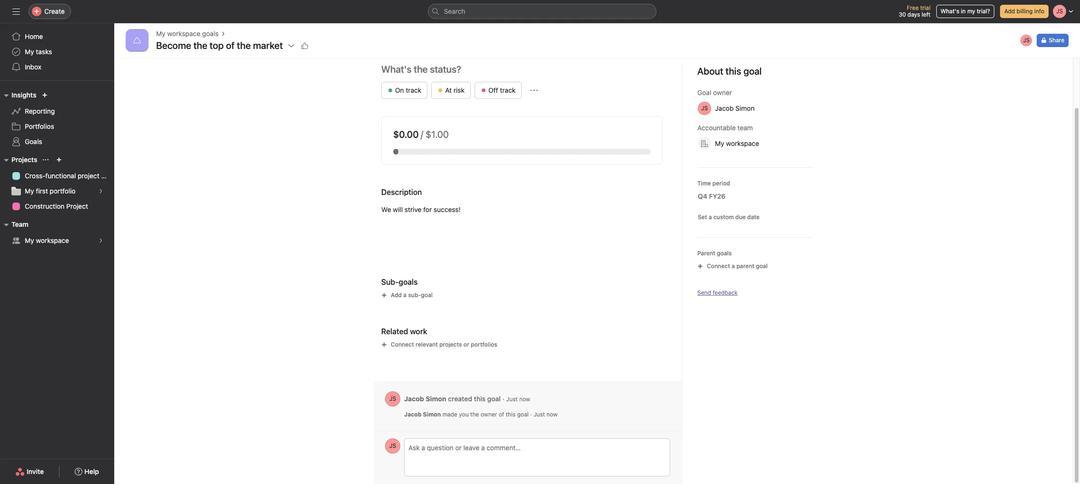 Task type: vqa. For each thing, say whether or not it's contained in the screenshot.
INVITE
yes



Task type: locate. For each thing, give the bounding box(es) containing it.
my tasks link
[[6, 44, 109, 60]]

home
[[25, 32, 43, 40]]

jacob left made at the bottom left of the page
[[404, 411, 422, 419]]

0 vertical spatial goals
[[202, 30, 219, 38]]

jacob simon link for ·
[[404, 411, 441, 419]]

my workspace down the team
[[715, 140, 760, 148]]

trial?
[[977, 8, 991, 15]]

workspace for my workspace link
[[36, 237, 69, 245]]

q4 fy26
[[698, 192, 726, 200]]

a left sub-
[[404, 292, 407, 299]]

goals up connect a parent goal button on the bottom right
[[717, 250, 732, 257]]

first
[[36, 187, 48, 195]]

portfolios link
[[6, 119, 109, 134]]

portfolio
[[50, 187, 76, 195]]

jacob for jacob simon
[[715, 104, 734, 112]]

inbox
[[25, 63, 41, 71]]

2 vertical spatial simon
[[423, 411, 441, 419]]

the
[[194, 40, 207, 51], [471, 411, 479, 419]]

connect down related work
[[391, 341, 414, 349]]

0 horizontal spatial workspace
[[36, 237, 69, 245]]

search list box
[[428, 4, 656, 19]]

what's inside what's in my trial? 'button'
[[941, 8, 960, 15]]

my down accountable
[[715, 140, 725, 148]]

my inside projects element
[[25, 187, 34, 195]]

cross-functional project plan
[[25, 172, 114, 180]]

1 vertical spatial add
[[391, 292, 402, 299]]

2 vertical spatial js button
[[385, 439, 400, 454]]

1 horizontal spatial track
[[500, 86, 516, 94]]

add for add a sub-goal
[[391, 292, 402, 299]]

0 horizontal spatial of
[[226, 40, 235, 51]]

simon inside "jacob simon" dropdown button
[[736, 104, 755, 112]]

my workspace inside teams element
[[25, 237, 69, 245]]

1 vertical spatial now
[[547, 411, 558, 419]]

0 horizontal spatial now
[[519, 396, 531, 403]]

my inside the global element
[[25, 48, 34, 56]]

this down jacob simon created this goal · just now
[[506, 411, 516, 419]]

goal
[[756, 263, 768, 270], [421, 292, 433, 299], [487, 395, 501, 403], [517, 411, 529, 419]]

accountable
[[698, 124, 736, 132]]

1 vertical spatial js
[[390, 396, 396, 403]]

1 horizontal spatial of
[[499, 411, 504, 419]]

1 vertical spatial this
[[506, 411, 516, 419]]

projects element
[[0, 151, 114, 216]]

my workspace for my workspace link
[[25, 237, 69, 245]]

projects
[[440, 341, 462, 349]]

1 horizontal spatial the
[[471, 411, 479, 419]]

my left the tasks
[[25, 48, 34, 56]]

free trial 30 days left
[[899, 4, 931, 18]]

what's in my trial? button
[[937, 5, 995, 18]]

1 horizontal spatial just
[[534, 411, 545, 419]]

owner right goal
[[713, 89, 732, 97]]

jacob simon button
[[694, 100, 771, 117]]

portfolios
[[471, 341, 498, 349]]

0 vertical spatial ·
[[503, 395, 505, 403]]

connect
[[707, 263, 730, 270], [391, 341, 414, 349]]

0 horizontal spatial just
[[506, 396, 518, 403]]

send
[[698, 290, 711, 297]]

0 vertical spatial connect
[[707, 263, 730, 270]]

0 horizontal spatial track
[[406, 86, 422, 94]]

add left billing
[[1005, 8, 1015, 15]]

1 vertical spatial my workspace
[[25, 237, 69, 245]]

simon for jacob simon made you the owner of this goal · just now
[[423, 411, 441, 419]]

0 vertical spatial a
[[709, 214, 712, 221]]

construction project
[[25, 202, 88, 210]]

workspace inside teams element
[[36, 237, 69, 245]]

of right top
[[226, 40, 235, 51]]

in
[[961, 8, 966, 15]]

0 vertical spatial owner
[[713, 89, 732, 97]]

1 horizontal spatial owner
[[713, 89, 732, 97]]

2 vertical spatial a
[[404, 292, 407, 299]]

create
[[44, 7, 65, 15]]

1 horizontal spatial goals
[[399, 278, 418, 287]]

1 vertical spatial connect
[[391, 341, 414, 349]]

0 vertical spatial just
[[506, 396, 518, 403]]

0 vertical spatial jacob
[[715, 104, 734, 112]]

owner right you
[[481, 411, 497, 419]]

1 horizontal spatial my workspace
[[715, 140, 760, 148]]

goals link
[[6, 134, 109, 150]]

connect down parent goals
[[707, 263, 730, 270]]

add a sub-goal
[[391, 292, 433, 299]]

add inside 'button'
[[391, 292, 402, 299]]

my workspace inside dropdown button
[[715, 140, 760, 148]]

1 vertical spatial what's
[[381, 64, 412, 75]]

feedback
[[713, 290, 738, 297]]

search button
[[428, 4, 656, 19]]

new image
[[42, 92, 48, 98]]

0 horizontal spatial my workspace
[[25, 237, 69, 245]]

0 vertical spatial what's
[[941, 8, 960, 15]]

js button
[[1020, 34, 1034, 47], [385, 392, 400, 407], [385, 439, 400, 454]]

at
[[445, 86, 452, 94]]

1 vertical spatial just
[[534, 411, 545, 419]]

my workspace
[[715, 140, 760, 148], [25, 237, 69, 245]]

construction
[[25, 202, 65, 210]]

0 horizontal spatial connect
[[391, 341, 414, 349]]

1 horizontal spatial add
[[1005, 8, 1015, 15]]

simon left made at the bottom left of the page
[[423, 411, 441, 419]]

jacob for jacob simon created this goal · just now
[[404, 395, 424, 403]]

custom
[[714, 214, 734, 221]]

simon up made at the bottom left of the page
[[426, 395, 446, 403]]

2 jacob simon link from the top
[[404, 411, 441, 419]]

goals for time period
[[717, 250, 732, 257]]

0 vertical spatial this
[[474, 395, 486, 403]]

a inside button
[[732, 263, 735, 270]]

see details, my workspace image
[[98, 238, 104, 244]]

a left "parent"
[[732, 263, 735, 270]]

the right you
[[471, 411, 479, 419]]

simon for jacob simon
[[736, 104, 755, 112]]

risk
[[454, 86, 465, 94]]

on track button
[[381, 82, 428, 99]]

jacob inside dropdown button
[[715, 104, 734, 112]]

connect relevant projects or portfolios
[[391, 341, 498, 349]]

workspace up become
[[167, 30, 200, 38]]

1 vertical spatial jacob
[[404, 395, 424, 403]]

2 vertical spatial goals
[[399, 278, 418, 287]]

workspace inside dropdown button
[[726, 140, 760, 148]]

0 horizontal spatial add
[[391, 292, 402, 299]]

0 horizontal spatial a
[[404, 292, 407, 299]]

time
[[698, 180, 711, 187]]

2 vertical spatial workspace
[[36, 237, 69, 245]]

0 vertical spatial add
[[1005, 8, 1015, 15]]

1 horizontal spatial a
[[709, 214, 712, 221]]

just
[[506, 396, 518, 403], [534, 411, 545, 419]]

workspace down the construction project link at the left
[[36, 237, 69, 245]]

the market
[[237, 40, 283, 51]]

2 vertical spatial jacob
[[404, 411, 422, 419]]

date
[[748, 214, 760, 221]]

add down sub-goals
[[391, 292, 402, 299]]

1 vertical spatial jacob simon link
[[404, 411, 441, 419]]

set a custom due date
[[698, 214, 760, 221]]

1 horizontal spatial ·
[[530, 411, 532, 419]]

what's left in
[[941, 8, 960, 15]]

track
[[406, 86, 422, 94], [500, 86, 516, 94]]

the left top
[[194, 40, 207, 51]]

0 vertical spatial workspace
[[167, 30, 200, 38]]

will
[[393, 206, 403, 214]]

what's
[[941, 8, 960, 15], [381, 64, 412, 75]]

1 horizontal spatial workspace
[[167, 30, 200, 38]]

1 horizontal spatial now
[[547, 411, 558, 419]]

goals up top
[[202, 30, 219, 38]]

set a custom due date button
[[696, 213, 762, 222]]

of right you
[[499, 411, 504, 419]]

2 horizontal spatial workspace
[[726, 140, 760, 148]]

1 vertical spatial goals
[[717, 250, 732, 257]]

a inside button
[[709, 214, 712, 221]]

goal inside button
[[756, 263, 768, 270]]

connect for parent goals
[[707, 263, 730, 270]]

jacob left created
[[404, 395, 424, 403]]

off track button
[[475, 82, 522, 99]]

my inside dropdown button
[[715, 140, 725, 148]]

1 track from the left
[[406, 86, 422, 94]]

jacob down goal owner
[[715, 104, 734, 112]]

left
[[922, 11, 931, 18]]

my workspace down team
[[25, 237, 69, 245]]

a inside 'button'
[[404, 292, 407, 299]]

0 vertical spatial jacob simon link
[[404, 395, 446, 403]]

0 vertical spatial of
[[226, 40, 235, 51]]

0 vertical spatial now
[[519, 396, 531, 403]]

share
[[1049, 37, 1065, 44]]

simon
[[736, 104, 755, 112], [426, 395, 446, 403], [423, 411, 441, 419]]

jacob simon link left made at the bottom left of the page
[[404, 411, 441, 419]]

goals
[[202, 30, 219, 38], [717, 250, 732, 257], [399, 278, 418, 287]]

this up the jacob simon made you the owner of this goal · just now
[[474, 395, 486, 403]]

2 vertical spatial js
[[390, 443, 396, 450]]

a right set
[[709, 214, 712, 221]]

jacob simon link up made at the bottom left of the page
[[404, 395, 446, 403]]

0 vertical spatial the
[[194, 40, 207, 51]]

my inside teams element
[[25, 237, 34, 245]]

add inside "button"
[[1005, 8, 1015, 15]]

$1.00
[[426, 129, 449, 140]]

reporting link
[[6, 104, 109, 119]]

tasks
[[36, 48, 52, 56]]

goals up add a sub-goal 'button'
[[399, 278, 418, 287]]

js
[[1024, 37, 1030, 44], [390, 396, 396, 403], [390, 443, 396, 450]]

teams element
[[0, 216, 114, 250]]

simon up the team
[[736, 104, 755, 112]]

my
[[968, 8, 976, 15]]

1 horizontal spatial what's
[[941, 8, 960, 15]]

$0.00
[[393, 129, 419, 140]]

what's up on
[[381, 64, 412, 75]]

0 horizontal spatial what's
[[381, 64, 412, 75]]

become
[[156, 40, 191, 51]]

created
[[448, 395, 472, 403]]

1 vertical spatial ·
[[530, 411, 532, 419]]

my for the my tasks link
[[25, 48, 34, 56]]

2 horizontal spatial goals
[[717, 250, 732, 257]]

hide sidebar image
[[12, 8, 20, 15]]

reporting
[[25, 107, 55, 115]]

about
[[698, 66, 724, 77]]

1 horizontal spatial this
[[506, 411, 516, 419]]

my down team
[[25, 237, 34, 245]]

$0.00 / $1.00
[[393, 129, 449, 140]]

0 vertical spatial simon
[[736, 104, 755, 112]]

of
[[226, 40, 235, 51], [499, 411, 504, 419]]

show options image
[[288, 42, 295, 50]]

1 vertical spatial workspace
[[726, 140, 760, 148]]

owner
[[713, 89, 732, 97], [481, 411, 497, 419]]

track right off at the left of the page
[[500, 86, 516, 94]]

2 track from the left
[[500, 86, 516, 94]]

0 vertical spatial my workspace
[[715, 140, 760, 148]]

portfolios
[[25, 122, 54, 130]]

1 jacob simon link from the top
[[404, 395, 446, 403]]

0 horizontal spatial owner
[[481, 411, 497, 419]]

my for my workspace link
[[25, 237, 34, 245]]

at risk button
[[432, 82, 471, 99]]

2 horizontal spatial a
[[732, 263, 735, 270]]

my left first
[[25, 187, 34, 195]]

send feedback link
[[698, 289, 738, 298]]

team
[[738, 124, 753, 132]]

sub-
[[408, 292, 421, 299]]

1 vertical spatial a
[[732, 263, 735, 270]]

success!
[[434, 206, 461, 214]]

1 vertical spatial simon
[[426, 395, 446, 403]]

workspace down the team
[[726, 140, 760, 148]]

1 horizontal spatial connect
[[707, 263, 730, 270]]

track right on
[[406, 86, 422, 94]]

workspace
[[167, 30, 200, 38], [726, 140, 760, 148], [36, 237, 69, 245]]



Task type: describe. For each thing, give the bounding box(es) containing it.
jacob simon
[[715, 104, 755, 112]]

time period
[[698, 180, 730, 187]]

my workspace for my workspace dropdown button
[[715, 140, 760, 148]]

made
[[443, 411, 458, 419]]

0 likes. click to like this task image
[[301, 42, 309, 50]]

project
[[78, 172, 99, 180]]

we
[[381, 206, 391, 214]]

strive
[[405, 206, 422, 214]]

add billing info button
[[1001, 5, 1049, 18]]

my workspace goals link
[[156, 29, 219, 39]]

invite
[[27, 468, 44, 476]]

connect for related work
[[391, 341, 414, 349]]

global element
[[0, 23, 114, 80]]

on
[[395, 86, 404, 94]]

you
[[459, 411, 469, 419]]

fy26
[[709, 192, 726, 200]]

simon for jacob simon created this goal · just now
[[426, 395, 446, 403]]

cross-functional project plan link
[[6, 169, 114, 184]]

/
[[421, 129, 423, 140]]

connect a parent goal
[[707, 263, 768, 270]]

what's for what's the status?
[[381, 64, 412, 75]]

off
[[489, 86, 498, 94]]

new project or portfolio image
[[56, 157, 62, 163]]

we will strive for success!
[[381, 206, 461, 214]]

goal
[[698, 89, 712, 97]]

0 vertical spatial js button
[[1020, 34, 1034, 47]]

0 horizontal spatial ·
[[503, 395, 505, 403]]

project
[[66, 202, 88, 210]]

1 vertical spatial owner
[[481, 411, 497, 419]]

q4
[[698, 192, 708, 200]]

insights
[[11, 91, 36, 99]]

relevant
[[416, 341, 438, 349]]

projects button
[[0, 154, 37, 166]]

more actions image
[[531, 87, 538, 94]]

sub-
[[381, 278, 399, 287]]

days
[[908, 11, 921, 18]]

my workspace link
[[6, 233, 109, 249]]

home link
[[6, 29, 109, 44]]

q4 fy26 button
[[692, 188, 742, 205]]

just inside jacob simon created this goal · just now
[[506, 396, 518, 403]]

1 vertical spatial of
[[499, 411, 504, 419]]

what's for what's in my trial?
[[941, 8, 960, 15]]

0 horizontal spatial goals
[[202, 30, 219, 38]]

jacob simon link for jacob simon created this goal · just now
[[404, 395, 446, 403]]

a for parent goals
[[732, 263, 735, 270]]

insights element
[[0, 87, 114, 151]]

jacob simon made you the owner of this goal · just now
[[404, 411, 558, 419]]

parent goals
[[698, 250, 732, 257]]

my workspace button
[[694, 135, 775, 152]]

description
[[381, 188, 422, 197]]

or
[[464, 341, 469, 349]]

billing
[[1017, 8, 1033, 15]]

see details, my first portfolio image
[[98, 189, 104, 194]]

team button
[[0, 219, 28, 230]]

free
[[907, 4, 919, 11]]

1 vertical spatial js button
[[385, 392, 400, 407]]

parent
[[698, 250, 716, 257]]

connect a parent goal button
[[693, 260, 772, 273]]

add a sub-goal button
[[377, 289, 437, 302]]

this goal
[[726, 66, 762, 77]]

0 horizontal spatial this
[[474, 395, 486, 403]]

team
[[11, 220, 28, 229]]

goal inside 'button'
[[421, 292, 433, 299]]

what's the status?
[[381, 64, 461, 75]]

my first portfolio
[[25, 187, 76, 195]]

top
[[210, 40, 224, 51]]

track for off track
[[500, 86, 516, 94]]

0 horizontal spatial the
[[194, 40, 207, 51]]

show options, current sort, top image
[[43, 157, 49, 163]]

about this goal
[[698, 66, 762, 77]]

30
[[899, 11, 906, 18]]

track for on track
[[406, 86, 422, 94]]

share button
[[1037, 34, 1069, 47]]

on track
[[395, 86, 422, 94]]

the status?
[[414, 64, 461, 75]]

jacob simon created this goal · just now
[[404, 395, 531, 403]]

create button
[[29, 4, 71, 19]]

parent
[[737, 263, 755, 270]]

1 vertical spatial the
[[471, 411, 479, 419]]

goal owner
[[698, 89, 732, 97]]

plan
[[101, 172, 114, 180]]

goals for description
[[399, 278, 418, 287]]

cross-
[[25, 172, 45, 180]]

now inside jacob simon created this goal · just now
[[519, 396, 531, 403]]

functional
[[45, 172, 76, 180]]

due
[[736, 214, 746, 221]]

help button
[[69, 464, 105, 481]]

send feedback
[[698, 290, 738, 297]]

add for add billing info
[[1005, 8, 1015, 15]]

inbox link
[[6, 60, 109, 75]]

at risk
[[445, 86, 465, 94]]

accountable team
[[698, 124, 753, 132]]

workspace for my workspace dropdown button
[[726, 140, 760, 148]]

a for sub-goals
[[404, 292, 407, 299]]

goals
[[25, 138, 42, 146]]

insights button
[[0, 90, 36, 101]]

my for my first portfolio link
[[25, 187, 34, 195]]

0 vertical spatial js
[[1024, 37, 1030, 44]]

my tasks
[[25, 48, 52, 56]]

invite button
[[9, 464, 50, 481]]

projects
[[11, 156, 37, 164]]

my for my workspace dropdown button
[[715, 140, 725, 148]]

jacob for jacob simon made you the owner of this goal · just now
[[404, 411, 422, 419]]

my up become
[[156, 30, 166, 38]]

my first portfolio link
[[6, 184, 109, 199]]



